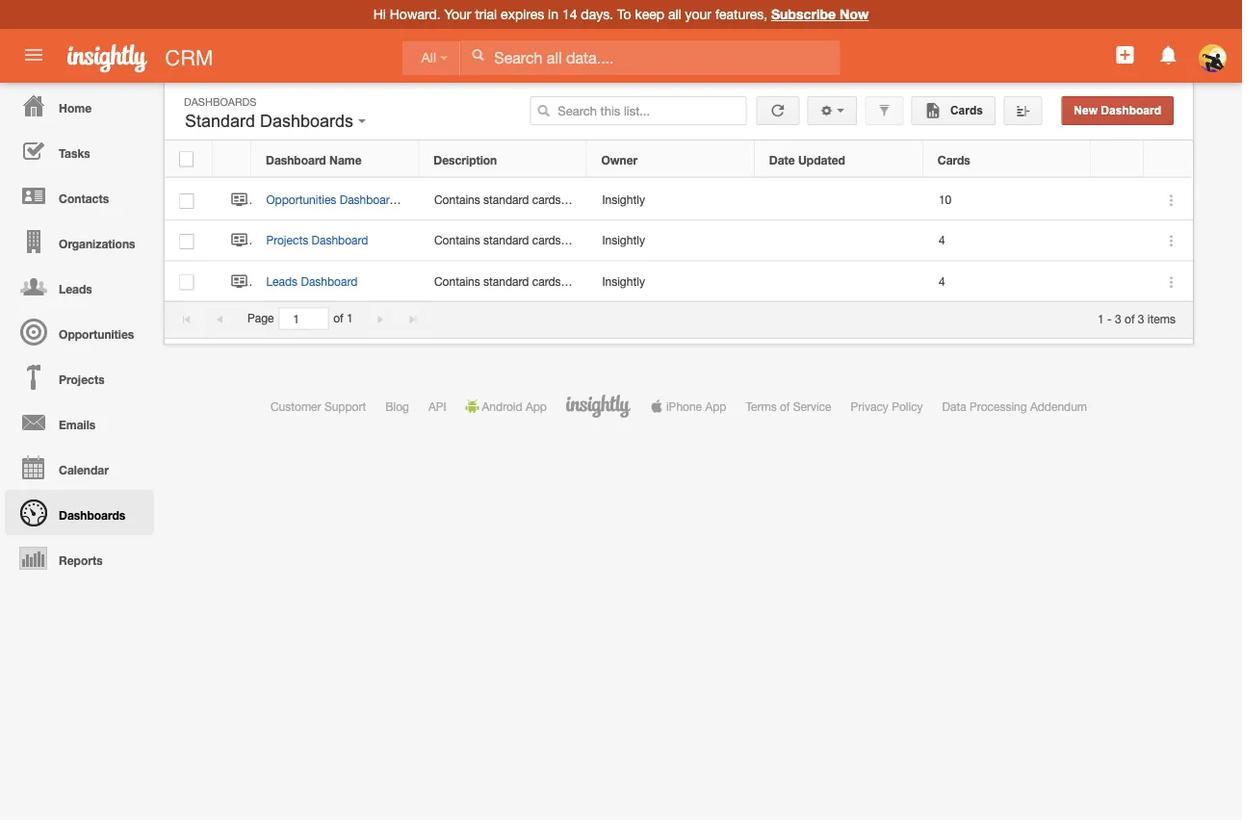 Task type: locate. For each thing, give the bounding box(es) containing it.
app right iphone
[[706, 400, 727, 413]]

row
[[165, 142, 1193, 178], [165, 180, 1194, 221], [165, 221, 1194, 261], [165, 261, 1194, 302]]

1 field
[[280, 309, 328, 329]]

1 row from the top
[[165, 142, 1193, 178]]

iphone app link
[[650, 400, 727, 413]]

calendar link
[[5, 445, 154, 490]]

date updated
[[770, 153, 846, 167]]

0 horizontal spatial 1
[[347, 312, 353, 325]]

2 horizontal spatial dashboards
[[260, 111, 354, 131]]

notifications image
[[1158, 43, 1181, 66]]

1 horizontal spatial leads
[[266, 274, 298, 288]]

1 standard from the top
[[484, 193, 529, 207]]

projects up emails "link"
[[59, 373, 105, 386]]

3
[[1116, 312, 1122, 325], [1139, 312, 1145, 325]]

0 vertical spatial insightly
[[603, 193, 645, 207]]

1 vertical spatial 4
[[939, 274, 946, 288]]

3 contains from the top
[[434, 274, 480, 288]]

0 vertical spatial cards
[[533, 193, 561, 207]]

dashboards up reports link
[[59, 509, 125, 522]]

owner
[[602, 153, 638, 167]]

3 insightly from the top
[[603, 274, 645, 288]]

name
[[330, 153, 362, 167]]

standard
[[484, 193, 529, 207], [484, 234, 529, 247], [484, 274, 529, 288]]

2 contains from the top
[[434, 234, 480, 247]]

projects down contains standard cards for opportunities
[[582, 234, 624, 247]]

for
[[564, 193, 578, 207], [564, 234, 578, 247], [564, 274, 578, 288]]

navigation
[[0, 83, 154, 581]]

features,
[[716, 6, 768, 22]]

cards down contains standard cards for projects
[[533, 274, 561, 288]]

1
[[347, 312, 353, 325], [1098, 312, 1105, 325]]

contains down the description
[[434, 193, 480, 207]]

of right terms
[[780, 400, 790, 413]]

2 vertical spatial for
[[564, 274, 578, 288]]

contains
[[434, 193, 480, 207], [434, 234, 480, 247], [434, 274, 480, 288]]

1 insightly from the top
[[603, 193, 645, 207]]

app
[[526, 400, 547, 413], [706, 400, 727, 413]]

new
[[1075, 104, 1098, 117]]

of right 1 field
[[333, 312, 344, 325]]

0 horizontal spatial of
[[333, 312, 344, 325]]

dashboard for leads dashboard
[[301, 274, 358, 288]]

opportunities up projects link
[[59, 328, 134, 341]]

cards left "show sidebar" image
[[948, 104, 984, 117]]

Search this list... text field
[[530, 96, 747, 125]]

leads
[[266, 274, 298, 288], [582, 274, 613, 288], [59, 282, 92, 296]]

leads dashboard
[[266, 274, 358, 288]]

2 vertical spatial insightly
[[603, 274, 645, 288]]

2 4 from the top
[[939, 274, 946, 288]]

privacy
[[851, 400, 889, 413]]

show list view filters image
[[878, 104, 891, 118]]

1 vertical spatial standard
[[484, 234, 529, 247]]

dashboard inside "link"
[[1102, 104, 1162, 117]]

for inside "cell"
[[564, 193, 578, 207]]

0 vertical spatial 4
[[939, 234, 946, 247]]

api
[[429, 400, 447, 413]]

items
[[1148, 312, 1176, 325]]

new dashboard
[[1075, 104, 1162, 117]]

1 insightly cell from the top
[[588, 180, 756, 221]]

subscribe now link
[[772, 6, 869, 22]]

cards inside "cell"
[[533, 193, 561, 207]]

2 vertical spatial dashboards
[[59, 509, 125, 522]]

0 vertical spatial for
[[564, 193, 578, 207]]

standard up contains standard cards for leads cell
[[484, 234, 529, 247]]

2 cards from the top
[[533, 234, 561, 247]]

contains for contains standard cards for opportunities
[[434, 193, 480, 207]]

of
[[333, 312, 344, 325], [1125, 312, 1135, 325], [780, 400, 790, 413]]

projects dashboard link
[[266, 234, 378, 247]]

leads up opportunities link
[[59, 282, 92, 296]]

dashboard for new dashboard
[[1102, 104, 1162, 117]]

1 vertical spatial for
[[564, 234, 578, 247]]

4 cell
[[924, 221, 1093, 261], [924, 261, 1093, 302]]

cards up contains standard cards for projects
[[533, 193, 561, 207]]

contains inside "cell"
[[434, 193, 480, 207]]

projects
[[266, 234, 309, 247], [582, 234, 624, 247], [59, 373, 105, 386]]

4 cell for contains standard cards for leads
[[924, 261, 1093, 302]]

all link
[[402, 41, 460, 76]]

2 row from the top
[[165, 180, 1194, 221]]

leads up "page"
[[266, 274, 298, 288]]

search image
[[537, 104, 550, 118]]

android
[[482, 400, 523, 413]]

howard.
[[390, 6, 441, 22]]

customer support link
[[271, 400, 366, 413]]

opportunities down dashboard name
[[266, 193, 337, 207]]

dashboard down opportunities dashboard 'link'
[[312, 234, 368, 247]]

of right -
[[1125, 312, 1135, 325]]

show sidebar image
[[1017, 104, 1030, 118]]

0 vertical spatial standard
[[484, 193, 529, 207]]

support
[[325, 400, 366, 413]]

3 standard from the top
[[484, 274, 529, 288]]

0 horizontal spatial leads
[[59, 282, 92, 296]]

1 horizontal spatial opportunities
[[266, 193, 337, 207]]

opportunities inside opportunities link
[[59, 328, 134, 341]]

date
[[770, 153, 795, 167]]

None checkbox
[[180, 194, 194, 209], [180, 234, 194, 250], [180, 194, 194, 209], [180, 234, 194, 250]]

1 vertical spatial contains
[[434, 234, 480, 247]]

2 insightly from the top
[[603, 234, 645, 247]]

leads down contains standard cards for projects
[[582, 274, 613, 288]]

2 insightly cell from the top
[[588, 221, 756, 261]]

insightly cell for contains standard cards for projects
[[588, 221, 756, 261]]

contains standard cards for projects
[[434, 234, 624, 247]]

for up contains standard cards for projects
[[564, 193, 578, 207]]

4 cell down 10
[[924, 221, 1093, 261]]

3 left "items"
[[1139, 312, 1145, 325]]

insightly for contains standard cards for leads
[[603, 274, 645, 288]]

cog image
[[820, 104, 834, 118]]

contains for contains standard cards for projects
[[434, 234, 480, 247]]

2 horizontal spatial leads
[[582, 274, 613, 288]]

1 cards from the top
[[533, 193, 561, 207]]

refresh list image
[[769, 104, 787, 117]]

1 horizontal spatial of
[[780, 400, 790, 413]]

4 row from the top
[[165, 261, 1194, 302]]

standard inside "cell"
[[484, 193, 529, 207]]

dashboard
[[1102, 104, 1162, 117], [266, 153, 326, 167], [340, 193, 397, 207], [312, 234, 368, 247], [301, 274, 358, 288]]

4 cell down 10 cell at right top
[[924, 261, 1093, 302]]

opportunities link
[[5, 309, 154, 355]]

opportunities for opportunities dashboard
[[266, 193, 337, 207]]

reports link
[[5, 536, 154, 581]]

hi howard. your trial expires in 14 days. to keep all your features, subscribe now
[[373, 6, 869, 22]]

2 horizontal spatial opportunities
[[582, 193, 652, 207]]

1 contains from the top
[[434, 193, 480, 207]]

android app link
[[466, 400, 547, 413]]

contains down contains standard cards for projects cell
[[434, 274, 480, 288]]

customer support
[[271, 400, 366, 413]]

new dashboard link
[[1062, 96, 1174, 125]]

dashboard right new
[[1102, 104, 1162, 117]]

projects up leads dashboard at the left top of page
[[266, 234, 309, 247]]

cards for opportunities
[[533, 193, 561, 207]]

row group containing opportunities dashboard
[[165, 180, 1194, 302]]

cell
[[756, 180, 924, 221], [1093, 180, 1146, 221], [756, 221, 924, 261], [1093, 221, 1146, 261], [756, 261, 924, 302], [1093, 261, 1146, 302]]

app right android
[[526, 400, 547, 413]]

1 1 from the left
[[347, 312, 353, 325]]

now
[[840, 6, 869, 22]]

0 vertical spatial dashboards
[[184, 95, 257, 108]]

cards
[[948, 104, 984, 117], [938, 153, 971, 167]]

dashboards link
[[5, 490, 154, 536]]

cards
[[533, 193, 561, 207], [533, 234, 561, 247], [533, 274, 561, 288]]

0 vertical spatial contains
[[434, 193, 480, 207]]

contains standard cards for opportunities cell
[[420, 180, 652, 221]]

cards down contains standard cards for opportunities
[[533, 234, 561, 247]]

projects dashboard
[[266, 234, 368, 247]]

expires
[[501, 6, 545, 22]]

for for leads
[[564, 274, 578, 288]]

3 cards from the top
[[533, 274, 561, 288]]

standard up contains standard cards for projects cell
[[484, 193, 529, 207]]

organizations
[[59, 237, 135, 251]]

-
[[1108, 312, 1113, 325]]

2 standard from the top
[[484, 234, 529, 247]]

1 vertical spatial insightly
[[603, 234, 645, 247]]

row group
[[165, 180, 1194, 302]]

1 4 cell from the top
[[924, 221, 1093, 261]]

1 4 from the top
[[939, 234, 946, 247]]

dashboard for opportunities dashboard
[[340, 193, 397, 207]]

for down contains standard cards for opportunities
[[564, 234, 578, 247]]

2 for from the top
[[564, 234, 578, 247]]

dashboards up dashboard name
[[260, 111, 354, 131]]

standard dashboards
[[185, 111, 359, 131]]

standard down contains standard cards for projects cell
[[484, 274, 529, 288]]

dashboard down name
[[340, 193, 397, 207]]

for down contains standard cards for projects
[[564, 274, 578, 288]]

leads dashboard link
[[266, 274, 367, 288]]

1 vertical spatial dashboards
[[260, 111, 354, 131]]

privacy policy
[[851, 400, 924, 413]]

opportunities
[[266, 193, 337, 207], [582, 193, 652, 207], [59, 328, 134, 341]]

1 right 1 field
[[347, 312, 353, 325]]

1 horizontal spatial app
[[706, 400, 727, 413]]

1 for from the top
[[564, 193, 578, 207]]

2 4 cell from the top
[[924, 261, 1093, 302]]

3 right -
[[1116, 312, 1122, 325]]

customer
[[271, 400, 321, 413]]

0 horizontal spatial projects
[[59, 373, 105, 386]]

emails
[[59, 418, 96, 432]]

4 cell for contains standard cards for projects
[[924, 221, 1093, 261]]

all
[[422, 50, 437, 65]]

1 app from the left
[[526, 400, 547, 413]]

contains up contains standard cards for leads cell
[[434, 234, 480, 247]]

1 horizontal spatial dashboards
[[184, 95, 257, 108]]

service
[[794, 400, 832, 413]]

policy
[[892, 400, 924, 413]]

cards up 10
[[938, 153, 971, 167]]

insightly cell
[[588, 180, 756, 221], [588, 221, 756, 261], [588, 261, 756, 302]]

2 horizontal spatial projects
[[582, 234, 624, 247]]

3 for from the top
[[564, 274, 578, 288]]

2 vertical spatial cards
[[533, 274, 561, 288]]

dashboard down standard dashboards button
[[266, 153, 326, 167]]

2 vertical spatial standard
[[484, 274, 529, 288]]

4 for contains standard cards for leads
[[939, 274, 946, 288]]

to
[[618, 6, 632, 22]]

1 horizontal spatial projects
[[266, 234, 309, 247]]

home link
[[5, 83, 154, 128]]

1 vertical spatial cards
[[533, 234, 561, 247]]

4
[[939, 234, 946, 247], [939, 274, 946, 288]]

standard for contains standard cards for projects
[[484, 234, 529, 247]]

0 horizontal spatial 3
[[1116, 312, 1122, 325]]

2 app from the left
[[706, 400, 727, 413]]

days.
[[581, 6, 614, 22]]

contains for contains standard cards for leads
[[434, 274, 480, 288]]

dashboard up of 1 at the top left of page
[[301, 274, 358, 288]]

0 horizontal spatial dashboards
[[59, 509, 125, 522]]

1 horizontal spatial 1
[[1098, 312, 1105, 325]]

dashboards up standard
[[184, 95, 257, 108]]

1 horizontal spatial 3
[[1139, 312, 1145, 325]]

contains standard cards for leads
[[434, 274, 613, 288]]

dashboards
[[184, 95, 257, 108], [260, 111, 354, 131], [59, 509, 125, 522]]

3 insightly cell from the top
[[588, 261, 756, 302]]

0 horizontal spatial app
[[526, 400, 547, 413]]

3 row from the top
[[165, 221, 1194, 261]]

iphone
[[667, 400, 702, 413]]

organizations link
[[5, 219, 154, 264]]

1 left -
[[1098, 312, 1105, 325]]

2 vertical spatial contains
[[434, 274, 480, 288]]

None checkbox
[[179, 152, 194, 167], [180, 275, 194, 290], [179, 152, 194, 167], [180, 275, 194, 290]]

14
[[563, 6, 578, 22]]

opportunities down owner on the top of the page
[[582, 193, 652, 207]]

0 horizontal spatial opportunities
[[59, 328, 134, 341]]



Task type: describe. For each thing, give the bounding box(es) containing it.
opportunities dashboard link
[[266, 193, 406, 207]]

hi
[[373, 6, 386, 22]]

emails link
[[5, 400, 154, 445]]

contains standard cards for opportunities
[[434, 193, 652, 207]]

contacts
[[59, 192, 109, 205]]

opportunities inside contains standard cards for opportunities "cell"
[[582, 193, 652, 207]]

standard
[[185, 111, 255, 131]]

10 cell
[[924, 180, 1093, 221]]

keep
[[635, 6, 665, 22]]

contains standard cards for leads cell
[[420, 261, 613, 302]]

all
[[669, 6, 682, 22]]

for for opportunities
[[564, 193, 578, 207]]

row containing opportunities dashboard
[[165, 180, 1194, 221]]

app for android app
[[526, 400, 547, 413]]

leads for leads dashboard
[[266, 274, 298, 288]]

dashboard for projects dashboard
[[312, 234, 368, 247]]

updated
[[799, 153, 846, 167]]

of 1
[[333, 312, 353, 325]]

dashboard name
[[266, 153, 362, 167]]

privacy policy link
[[851, 400, 924, 413]]

projects inside cell
[[582, 234, 624, 247]]

1 3 from the left
[[1116, 312, 1122, 325]]

0 vertical spatial cards
[[948, 104, 984, 117]]

2 horizontal spatial of
[[1125, 312, 1135, 325]]

description
[[434, 153, 497, 167]]

1 - 3 of 3 items
[[1098, 312, 1176, 325]]

crm
[[165, 45, 213, 70]]

your
[[686, 6, 712, 22]]

leads inside cell
[[582, 274, 613, 288]]

iphone app
[[667, 400, 727, 413]]

terms of service
[[746, 400, 832, 413]]

projects for projects dashboard
[[266, 234, 309, 247]]

1 vertical spatial cards
[[938, 153, 971, 167]]

your
[[445, 6, 472, 22]]

projects for projects
[[59, 373, 105, 386]]

reports
[[59, 554, 103, 567]]

2 3 from the left
[[1139, 312, 1145, 325]]

leads for leads
[[59, 282, 92, 296]]

row containing dashboard name
[[165, 142, 1193, 178]]

standard for contains standard cards for leads
[[484, 274, 529, 288]]

in
[[548, 6, 559, 22]]

contacts link
[[5, 173, 154, 219]]

navigation containing home
[[0, 83, 154, 581]]

leads link
[[5, 264, 154, 309]]

data
[[943, 400, 967, 413]]

2 1 from the left
[[1098, 312, 1105, 325]]

addendum
[[1031, 400, 1088, 413]]

cards for leads
[[533, 274, 561, 288]]

row containing projects dashboard
[[165, 221, 1194, 261]]

insightly for contains standard cards for projects
[[603, 234, 645, 247]]

cards link
[[912, 96, 996, 125]]

tasks
[[59, 146, 90, 160]]

api link
[[429, 400, 447, 413]]

blog link
[[386, 400, 409, 413]]

blog
[[386, 400, 409, 413]]

data processing addendum link
[[943, 400, 1088, 413]]

white image
[[471, 48, 485, 62]]

page
[[248, 312, 274, 325]]

contains standard cards for projects cell
[[420, 221, 624, 261]]

tasks link
[[5, 128, 154, 173]]

insightly for contains standard cards for opportunities
[[603, 193, 645, 207]]

processing
[[970, 400, 1028, 413]]

app for iphone app
[[706, 400, 727, 413]]

opportunities dashboard
[[266, 193, 397, 207]]

4 for contains standard cards for projects
[[939, 234, 946, 247]]

for for projects
[[564, 234, 578, 247]]

subscribe
[[772, 6, 836, 22]]

dashboards inside button
[[260, 111, 354, 131]]

terms
[[746, 400, 777, 413]]

data processing addendum
[[943, 400, 1088, 413]]

standard for contains standard cards for opportunities
[[484, 193, 529, 207]]

calendar
[[59, 463, 109, 477]]

terms of service link
[[746, 400, 832, 413]]

standard dashboards button
[[180, 107, 371, 136]]

opportunities for opportunities
[[59, 328, 134, 341]]

home
[[59, 101, 92, 115]]

insightly cell for contains standard cards for opportunities
[[588, 180, 756, 221]]

projects link
[[5, 355, 154, 400]]

trial
[[475, 6, 497, 22]]

insightly cell for contains standard cards for leads
[[588, 261, 756, 302]]

dashboards inside navigation
[[59, 509, 125, 522]]

android app
[[482, 400, 547, 413]]

10
[[939, 193, 952, 207]]

row containing leads dashboard
[[165, 261, 1194, 302]]

Search all data.... text field
[[461, 40, 840, 75]]

cards for projects
[[533, 234, 561, 247]]



Task type: vqa. For each thing, say whether or not it's contained in the screenshot.
the I link
no



